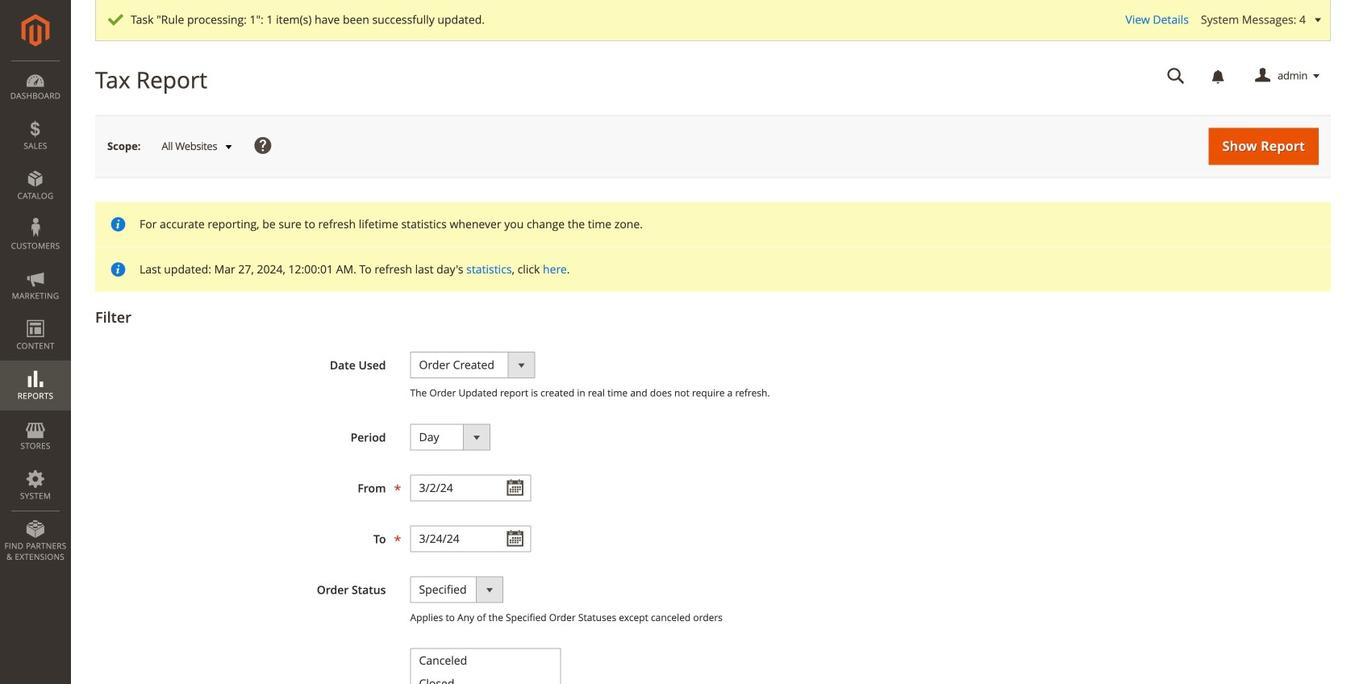 Task type: describe. For each thing, give the bounding box(es) containing it.
magento admin panel image
[[21, 14, 50, 47]]



Task type: locate. For each thing, give the bounding box(es) containing it.
None text field
[[1156, 62, 1196, 90], [410, 475, 531, 501], [1156, 62, 1196, 90], [410, 475, 531, 501]]

menu bar
[[0, 61, 71, 571]]

None text field
[[410, 525, 531, 552]]



